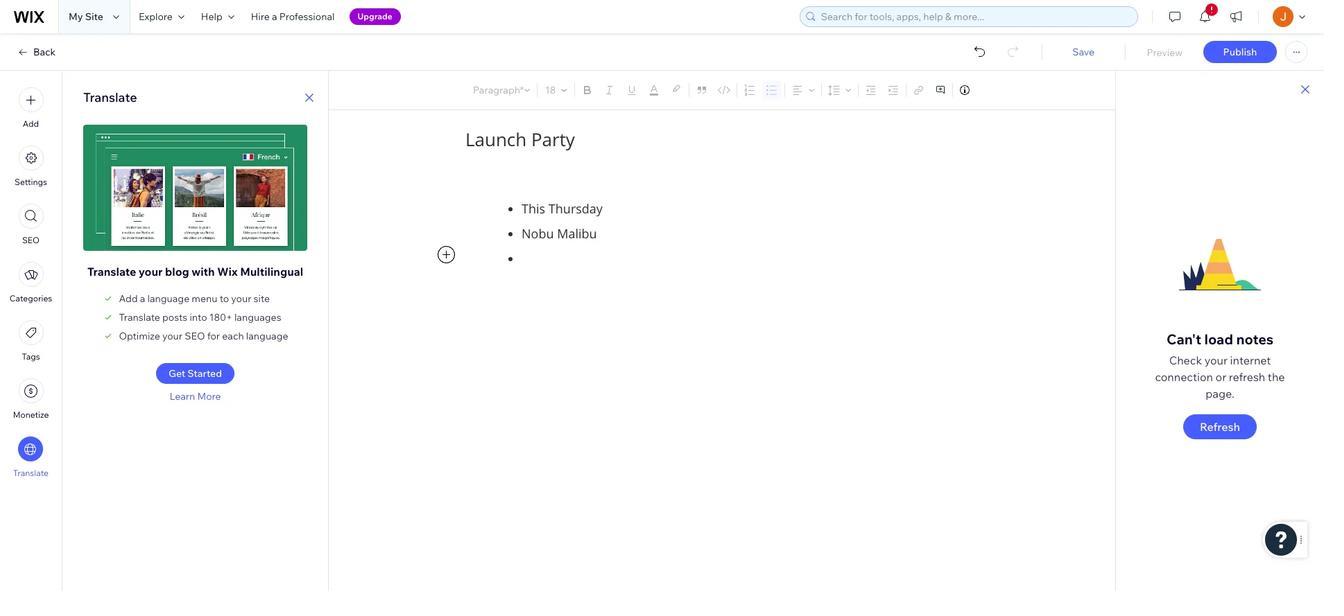 Task type: locate. For each thing, give the bounding box(es) containing it.
monetize button
[[13, 379, 49, 420]]

categories
[[10, 293, 52, 304]]

into
[[190, 312, 207, 324]]

1 horizontal spatial seo
[[185, 330, 205, 343]]

menu containing add
[[0, 79, 62, 487]]

seo inside button
[[22, 235, 40, 246]]

refresh
[[1229, 370, 1266, 384]]

upgrade
[[358, 11, 393, 22]]

menu
[[0, 79, 62, 487]]

hire a professional
[[251, 10, 335, 23]]

seo up categories button
[[22, 235, 40, 246]]

upgrade button
[[349, 8, 401, 25]]

0 vertical spatial add
[[23, 119, 39, 129]]

0 horizontal spatial language
[[147, 293, 190, 305]]

1 vertical spatial add
[[119, 293, 138, 305]]

language
[[147, 293, 190, 305], [246, 330, 288, 343]]

a for professional
[[272, 10, 277, 23]]

add for add
[[23, 119, 39, 129]]

seo button
[[18, 204, 43, 246]]

a for language
[[140, 293, 145, 305]]

blog
[[165, 265, 189, 279]]

publish
[[1224, 46, 1257, 58]]

each
[[222, 330, 244, 343]]

add inside button
[[23, 119, 39, 129]]

a right hire
[[272, 10, 277, 23]]

0 vertical spatial a
[[272, 10, 277, 23]]

get
[[169, 368, 185, 380]]

posts
[[162, 312, 188, 324]]

nobu malibu
[[522, 225, 597, 242]]

this thursday
[[522, 201, 606, 217]]

started
[[188, 368, 222, 380]]

refresh
[[1200, 420, 1240, 434]]

your right 'to'
[[231, 293, 251, 305]]

1 horizontal spatial add
[[119, 293, 138, 305]]

none text field containing this thursday
[[466, 167, 979, 496]]

translate
[[83, 89, 137, 105], [87, 265, 136, 279], [119, 312, 160, 324], [13, 468, 49, 479]]

your up or
[[1205, 353, 1228, 367]]

0 horizontal spatial add
[[23, 119, 39, 129]]

this
[[522, 201, 545, 217]]

plugin toolbar image
[[438, 246, 455, 264]]

a inside add a language menu to your site translate posts into 180+ languages optimize your seo for each language
[[140, 293, 145, 305]]

0 vertical spatial seo
[[22, 235, 40, 246]]

add inside add a language menu to your site translate posts into 180+ languages optimize your seo for each language
[[119, 293, 138, 305]]

1 vertical spatial seo
[[185, 330, 205, 343]]

site
[[254, 293, 270, 305]]

language down languages
[[246, 330, 288, 343]]

1 horizontal spatial a
[[272, 10, 277, 23]]

translate button
[[13, 437, 49, 479]]

site
[[85, 10, 103, 23]]

load
[[1205, 331, 1234, 348]]

learn more button
[[170, 391, 221, 403]]

optimize
[[119, 330, 160, 343]]

1 vertical spatial a
[[140, 293, 145, 305]]

to
[[220, 293, 229, 305]]

settings
[[15, 177, 47, 187]]

malibu
[[557, 225, 597, 242]]

save button
[[1056, 46, 1112, 58]]

seo
[[22, 235, 40, 246], [185, 330, 205, 343]]

seo left for
[[185, 330, 205, 343]]

wix
[[217, 265, 238, 279]]

0 vertical spatial language
[[147, 293, 190, 305]]

translate inside menu
[[13, 468, 49, 479]]

menu
[[192, 293, 218, 305]]

language up posts on the left
[[147, 293, 190, 305]]

settings button
[[15, 146, 47, 187]]

add up settings button
[[23, 119, 39, 129]]

0 horizontal spatial a
[[140, 293, 145, 305]]

a
[[272, 10, 277, 23], [140, 293, 145, 305]]

Add a Catchy Title text field
[[466, 128, 969, 152]]

translate your blog with wix multilingual
[[87, 265, 303, 279]]

my site
[[69, 10, 103, 23]]

0 horizontal spatial seo
[[22, 235, 40, 246]]

1 horizontal spatial language
[[246, 330, 288, 343]]

add up optimize
[[119, 293, 138, 305]]

add
[[23, 119, 39, 129], [119, 293, 138, 305]]

learn
[[170, 391, 195, 403]]

your
[[139, 265, 163, 279], [231, 293, 251, 305], [162, 330, 183, 343], [1205, 353, 1228, 367]]

tags
[[22, 352, 40, 362]]

None text field
[[466, 167, 979, 496]]

add button
[[18, 87, 43, 129]]

a up optimize
[[140, 293, 145, 305]]

internet
[[1230, 353, 1271, 367]]



Task type: describe. For each thing, give the bounding box(es) containing it.
hire a professional link
[[243, 0, 343, 33]]

page.
[[1206, 387, 1235, 401]]

Search for tools, apps, help & more... field
[[817, 7, 1134, 26]]

my
[[69, 10, 83, 23]]

check
[[1169, 353, 1202, 367]]

get started
[[169, 368, 222, 380]]

thursday
[[549, 201, 603, 217]]

can't load notes check your internet connection or refresh the page.
[[1155, 331, 1285, 401]]

categories button
[[10, 262, 52, 304]]

tags button
[[18, 321, 43, 362]]

help button
[[193, 0, 243, 33]]

publish button
[[1204, 41, 1277, 63]]

back
[[33, 46, 56, 58]]

with
[[192, 265, 215, 279]]

languages
[[234, 312, 281, 324]]

180+
[[209, 312, 232, 324]]

translate inside add a language menu to your site translate posts into 180+ languages optimize your seo for each language
[[119, 312, 160, 324]]

refresh button
[[1184, 415, 1257, 440]]

monetize
[[13, 410, 49, 420]]

1 vertical spatial language
[[246, 330, 288, 343]]

hire
[[251, 10, 270, 23]]

get started button
[[156, 364, 235, 384]]

add for add a language menu to your site translate posts into 180+ languages optimize your seo for each language
[[119, 293, 138, 305]]

connection
[[1155, 370, 1213, 384]]

your down posts on the left
[[162, 330, 183, 343]]

or
[[1216, 370, 1227, 384]]

the
[[1268, 370, 1285, 384]]

your left 'blog'
[[139, 265, 163, 279]]

for
[[207, 330, 220, 343]]

learn more
[[170, 391, 221, 403]]

help
[[201, 10, 223, 23]]

your inside "can't load notes check your internet connection or refresh the page."
[[1205, 353, 1228, 367]]

back button
[[17, 46, 56, 58]]

multilingual
[[240, 265, 303, 279]]

professional
[[279, 10, 335, 23]]

add a language menu to your site translate posts into 180+ languages optimize your seo for each language
[[119, 293, 288, 343]]

more
[[197, 391, 221, 403]]

nobu
[[522, 225, 554, 242]]

can't
[[1167, 331, 1202, 348]]

save
[[1073, 46, 1095, 58]]

seo inside add a language menu to your site translate posts into 180+ languages optimize your seo for each language
[[185, 330, 205, 343]]

explore
[[139, 10, 173, 23]]

notes
[[1237, 331, 1274, 348]]



Task type: vqa. For each thing, say whether or not it's contained in the screenshot.
Translate within Add a language menu to your site Translate posts into 180+ languages Optimize your SEO for each language
yes



